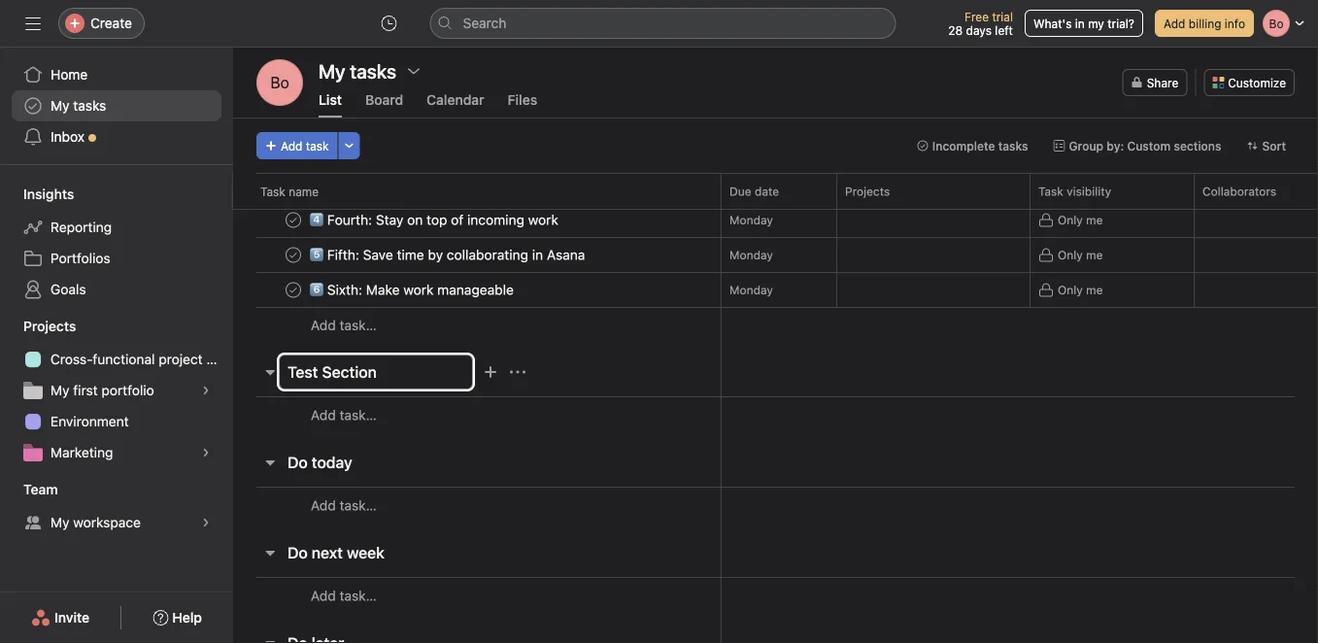 Task type: vqa. For each thing, say whether or not it's contained in the screenshot.
top "plan"
no



Task type: locate. For each thing, give the bounding box(es) containing it.
home
[[51, 67, 88, 83]]

2 task… from the top
[[340, 407, 377, 423]]

left
[[995, 23, 1013, 37]]

invite button
[[19, 600, 102, 635]]

3 only me from the top
[[1058, 283, 1103, 297]]

my inside the 'global' "element"
[[51, 98, 70, 114]]

add billing info
[[1164, 17, 1246, 30]]

due
[[730, 185, 752, 198]]

do for do today
[[288, 453, 308, 472]]

0 vertical spatial tasks
[[73, 98, 106, 114]]

add task… button up 'today'
[[311, 405, 377, 426]]

2 add task… button from the top
[[311, 405, 377, 426]]

0 horizontal spatial projects
[[23, 318, 76, 334]]

what's in my trial?
[[1034, 17, 1135, 30]]

collapse task list for this section image right help dropdown button at left bottom
[[262, 635, 278, 643]]

add task… button down 'today'
[[311, 495, 377, 516]]

my inside teams element
[[51, 514, 70, 530]]

show options image
[[406, 63, 422, 79]]

completed image inside 4️⃣ fourth: stay on top of incoming work cell
[[282, 208, 305, 232]]

1 horizontal spatial tasks
[[998, 139, 1028, 153]]

me for linked projects for 5️⃣ fifth: save time by collaborating in asana cell
[[1086, 248, 1103, 262]]

add left billing
[[1164, 17, 1186, 30]]

1 vertical spatial only me
[[1058, 248, 1103, 262]]

task left "name"
[[260, 185, 285, 198]]

inbox link
[[12, 121, 222, 153]]

project
[[159, 351, 203, 367]]

2 placeholderusericon image from the top
[[1209, 39, 1220, 51]]

task for task visibility
[[1039, 185, 1064, 198]]

placeholderusericon image down sections
[[1209, 179, 1220, 191]]

add task…
[[311, 317, 377, 333], [311, 407, 377, 423], [311, 497, 377, 513], [311, 588, 377, 604]]

insights
[[23, 186, 74, 202]]

functional
[[93, 351, 155, 367]]

add task… button for 2nd collapse task list for this section image from the bottom of the page
[[311, 405, 377, 426]]

1 my from the top
[[51, 98, 70, 114]]

add task… down 'today'
[[311, 497, 377, 513]]

environment
[[51, 413, 129, 429]]

goals link
[[12, 274, 222, 305]]

4 placeholderusericon image from the top
[[1209, 109, 1220, 121]]

task… down week
[[340, 588, 377, 604]]

date
[[755, 185, 779, 198]]

1 row from the top
[[233, 173, 1318, 209]]

do inside do today button
[[288, 453, 308, 472]]

task for task name
[[260, 185, 285, 198]]

task name column header
[[256, 173, 727, 209]]

3 monday from the top
[[730, 283, 773, 297]]

task… for 4th add task… row
[[340, 588, 377, 604]]

2 vertical spatial monday
[[730, 283, 773, 297]]

only me
[[1058, 213, 1103, 227], [1058, 248, 1103, 262], [1058, 283, 1103, 297]]

1 vertical spatial completed image
[[282, 278, 305, 302]]

my for my tasks
[[51, 98, 70, 114]]

my
[[51, 98, 70, 114], [51, 382, 70, 398], [51, 514, 70, 530]]

projects up linked projects for 5️⃣ fifth: save time by collaborating in asana cell
[[845, 185, 890, 198]]

Completed checkbox
[[282, 278, 305, 302]]

4 add task… row from the top
[[233, 577, 1318, 614]]

teams element
[[0, 472, 233, 542]]

completed image inside 6️⃣ sixth: make work manageable cell
[[282, 278, 305, 302]]

add up new section text box
[[311, 317, 336, 333]]

marketing
[[51, 444, 113, 461]]

my left first
[[51, 382, 70, 398]]

projects inside row
[[845, 185, 890, 198]]

team button
[[0, 480, 58, 499]]

2 do from the top
[[288, 544, 308, 562]]

1 vertical spatial me
[[1086, 248, 1103, 262]]

task… up week
[[340, 497, 377, 513]]

tasks inside 'link'
[[73, 98, 106, 114]]

bo
[[270, 73, 289, 92]]

sections
[[1174, 139, 1222, 153]]

monday
[[730, 213, 773, 227], [730, 248, 773, 262], [730, 283, 773, 297]]

only for linked projects for 5️⃣ fifth: save time by collaborating in asana cell
[[1058, 248, 1083, 262]]

row containing task name
[[233, 173, 1318, 209]]

add task… button down do next week at the bottom of the page
[[311, 585, 377, 607]]

row
[[233, 173, 1318, 209], [233, 202, 1318, 238], [233, 237, 1318, 273], [233, 272, 1318, 308]]

1 task… from the top
[[340, 317, 377, 333]]

4 task… from the top
[[340, 588, 377, 604]]

placeholderusericon image up billing
[[1209, 4, 1220, 16]]

1 completed image from the top
[[282, 208, 305, 232]]

0 vertical spatial monday
[[730, 213, 773, 227]]

completed image
[[282, 208, 305, 232], [282, 278, 305, 302]]

plan
[[206, 351, 233, 367]]

placeholderusericon image up sections
[[1209, 109, 1220, 121]]

portfolios link
[[12, 243, 222, 274]]

info
[[1225, 17, 1246, 30]]

add task… up new section text box
[[311, 317, 377, 333]]

2 completed image from the top
[[282, 278, 305, 302]]

28
[[949, 23, 963, 37]]

workspace
[[73, 514, 141, 530]]

add task… up 'today'
[[311, 407, 377, 423]]

0 vertical spatial me
[[1086, 213, 1103, 227]]

task left 'visibility'
[[1039, 185, 1064, 198]]

1 do from the top
[[288, 453, 308, 472]]

collapse task list for this section image
[[262, 545, 278, 561], [262, 635, 278, 643]]

inbox
[[51, 129, 85, 145]]

2 vertical spatial only me
[[1058, 283, 1103, 297]]

2 only me from the top
[[1058, 248, 1103, 262]]

placeholderusericon image down billing
[[1209, 39, 1220, 51]]

week
[[347, 544, 385, 562]]

0 vertical spatial projects
[[845, 185, 890, 198]]

tasks right incomplete
[[998, 139, 1028, 153]]

do left 'today'
[[288, 453, 308, 472]]

1 only from the top
[[1058, 213, 1083, 227]]

add billing info button
[[1155, 10, 1254, 37]]

task
[[260, 185, 285, 198], [1039, 185, 1064, 198]]

4 add task… button from the top
[[311, 585, 377, 607]]

reporting link
[[12, 212, 222, 243]]

group by: custom sections button
[[1045, 132, 1230, 159]]

5️⃣ Fifth: Save time by collaborating in Asana text field
[[306, 245, 591, 265]]

3 row from the top
[[233, 237, 1318, 273]]

0 vertical spatial collapse task list for this section image
[[262, 545, 278, 561]]

my down team
[[51, 514, 70, 530]]

completed image down task name
[[282, 208, 305, 232]]

history image
[[381, 16, 397, 31]]

task… up new section text box
[[340, 317, 377, 333]]

completed checkbox inside 4️⃣ fourth: stay on top of incoming work cell
[[282, 208, 305, 232]]

add task… row
[[233, 307, 1318, 343], [233, 396, 1318, 433], [233, 487, 1318, 524], [233, 577, 1318, 614]]

incomplete tasks
[[933, 139, 1028, 153]]

2 collapse task list for this section image from the top
[[262, 455, 278, 470]]

4 add task… from the top
[[311, 588, 377, 604]]

2 only from the top
[[1058, 248, 1083, 262]]

0 horizontal spatial tasks
[[73, 98, 106, 114]]

customize
[[1228, 76, 1286, 89]]

cross-functional project plan
[[51, 351, 233, 367]]

2 vertical spatial only
[[1058, 283, 1083, 297]]

1 add task… from the top
[[311, 317, 377, 333]]

0 vertical spatial collapse task list for this section image
[[262, 364, 278, 380]]

header recently assigned tree grid
[[233, 0, 1318, 343]]

0 vertical spatial do
[[288, 453, 308, 472]]

tasks down home
[[73, 98, 106, 114]]

1 add task… button from the top
[[311, 315, 377, 336]]

do left next
[[288, 544, 308, 562]]

3 me from the top
[[1086, 283, 1103, 297]]

2 monday from the top
[[730, 248, 773, 262]]

3 only from the top
[[1058, 283, 1083, 297]]

only
[[1058, 213, 1083, 227], [1058, 248, 1083, 262], [1058, 283, 1083, 297]]

first
[[73, 382, 98, 398]]

2 row from the top
[[233, 202, 1318, 238]]

see details, my workspace image
[[200, 517, 212, 529]]

0 vertical spatial only
[[1058, 213, 1083, 227]]

3 add task… button from the top
[[311, 495, 377, 516]]

collapse task list for this section image right plan
[[262, 364, 278, 380]]

incomplete tasks button
[[908, 132, 1037, 159]]

group
[[1069, 139, 1104, 153]]

add inside header recently assigned tree grid
[[311, 317, 336, 333]]

Completed checkbox
[[282, 208, 305, 232], [282, 243, 305, 267]]

list link
[[319, 92, 342, 118]]

task… inside header recently assigned tree grid
[[340, 317, 377, 333]]

team
[[23, 481, 58, 497]]

task… for 1st add task… row from the top of the page
[[340, 317, 377, 333]]

task… down new section text box
[[340, 407, 377, 423]]

3 add task… from the top
[[311, 497, 377, 513]]

completed checkbox inside 5️⃣ fifth: save time by collaborating in asana cell
[[282, 243, 305, 267]]

task inside column header
[[260, 185, 285, 198]]

task name
[[260, 185, 319, 198]]

1 collapse task list for this section image from the top
[[262, 364, 278, 380]]

add task… button inside header recently assigned tree grid
[[311, 315, 377, 336]]

0 vertical spatial completed image
[[282, 208, 305, 232]]

1 vertical spatial only
[[1058, 248, 1083, 262]]

3 add task… row from the top
[[233, 487, 1318, 524]]

1 completed checkbox from the top
[[282, 208, 305, 232]]

4️⃣ Fourth: Stay on top of incoming work text field
[[306, 210, 564, 230]]

task…
[[340, 317, 377, 333], [340, 407, 377, 423], [340, 497, 377, 513], [340, 588, 377, 604]]

collaborators
[[1203, 185, 1277, 198]]

4 row from the top
[[233, 272, 1318, 308]]

1 horizontal spatial projects
[[845, 185, 890, 198]]

reporting
[[51, 219, 112, 235]]

collapse task list for this section image left next
[[262, 545, 278, 561]]

2 task from the left
[[1039, 185, 1064, 198]]

0 vertical spatial completed checkbox
[[282, 208, 305, 232]]

my inside projects element
[[51, 382, 70, 398]]

add
[[1164, 17, 1186, 30], [281, 139, 303, 153], [311, 317, 336, 333], [311, 407, 336, 423], [311, 497, 336, 513], [311, 588, 336, 604]]

me
[[1086, 213, 1103, 227], [1086, 248, 1103, 262], [1086, 283, 1103, 297]]

completed checkbox down task name
[[282, 208, 305, 232]]

2 vertical spatial me
[[1086, 283, 1103, 297]]

my up inbox at the left top of page
[[51, 98, 70, 114]]

1 vertical spatial collapse task list for this section image
[[262, 455, 278, 470]]

1 vertical spatial monday
[[730, 248, 773, 262]]

add a task to this section image
[[483, 364, 498, 380]]

placeholderusericon image left 'customize'
[[1209, 74, 1220, 86]]

placeholderusericon image
[[1209, 4, 1220, 16], [1209, 39, 1220, 51], [1209, 74, 1220, 86], [1209, 109, 1220, 121], [1209, 144, 1220, 156], [1209, 179, 1220, 191]]

invite
[[54, 610, 90, 626]]

2 my from the top
[[51, 382, 70, 398]]

task… for 3rd add task… row from the bottom
[[340, 407, 377, 423]]

my tasks link
[[12, 90, 222, 121]]

search
[[463, 15, 507, 31]]

2 completed checkbox from the top
[[282, 243, 305, 267]]

collapse task list for this section image
[[262, 364, 278, 380], [262, 455, 278, 470]]

my
[[1088, 17, 1105, 30]]

1 vertical spatial projects
[[23, 318, 76, 334]]

add task… button up new section text box
[[311, 315, 377, 336]]

completed image
[[282, 243, 305, 267]]

0 vertical spatial only me
[[1058, 213, 1103, 227]]

2 me from the top
[[1086, 248, 1103, 262]]

projects
[[845, 185, 890, 198], [23, 318, 76, 334]]

completed checkbox up completed checkbox in the left top of the page
[[282, 243, 305, 267]]

1 task from the left
[[260, 185, 285, 198]]

0 vertical spatial my
[[51, 98, 70, 114]]

my first portfolio
[[51, 382, 154, 398]]

add task… button
[[311, 315, 377, 336], [311, 405, 377, 426], [311, 495, 377, 516], [311, 585, 377, 607]]

monday for 5️⃣ fifth: save time by collaborating in asana cell
[[730, 248, 773, 262]]

add task… inside header recently assigned tree grid
[[311, 317, 377, 333]]

3 my from the top
[[51, 514, 70, 530]]

completed image down completed image
[[282, 278, 305, 302]]

incomplete
[[933, 139, 995, 153]]

1 vertical spatial tasks
[[998, 139, 1028, 153]]

1 vertical spatial collapse task list for this section image
[[262, 635, 278, 643]]

portfolio
[[101, 382, 154, 398]]

tasks
[[73, 98, 106, 114], [998, 139, 1028, 153]]

1 vertical spatial my
[[51, 382, 70, 398]]

do inside do next week button
[[288, 544, 308, 562]]

1 vertical spatial completed checkbox
[[282, 243, 305, 267]]

collapse task list for this section image left do today button
[[262, 455, 278, 470]]

1 horizontal spatial task
[[1039, 185, 1064, 198]]

2 add task… from the top
[[311, 407, 377, 423]]

files link
[[508, 92, 537, 118]]

1 only me from the top
[[1058, 213, 1103, 227]]

what's
[[1034, 17, 1072, 30]]

placeholderusericon image up collaborators
[[1209, 144, 1220, 156]]

New section text field
[[279, 355, 473, 390]]

1 vertical spatial do
[[288, 544, 308, 562]]

0 horizontal spatial task
[[260, 185, 285, 198]]

do
[[288, 453, 308, 472], [288, 544, 308, 562]]

3 task… from the top
[[340, 497, 377, 513]]

add left task
[[281, 139, 303, 153]]

free
[[965, 10, 989, 23]]

add task… for 3rd add task… row from the bottom
[[311, 407, 377, 423]]

completed image for 6️⃣ sixth: make work manageable text field
[[282, 278, 305, 302]]

add task… button for second collapse task list for this section icon from the bottom
[[311, 585, 377, 607]]

tasks for my tasks
[[73, 98, 106, 114]]

completed checkbox for 4️⃣ fourth: stay on top of incoming work text field
[[282, 208, 305, 232]]

tasks inside dropdown button
[[998, 139, 1028, 153]]

projects up cross-
[[23, 318, 76, 334]]

3 placeholderusericon image from the top
[[1209, 74, 1220, 86]]

days
[[966, 23, 992, 37]]

1 monday from the top
[[730, 213, 773, 227]]

add task… down do next week at the bottom of the page
[[311, 588, 377, 604]]

trial?
[[1108, 17, 1135, 30]]

2 vertical spatial my
[[51, 514, 70, 530]]



Task type: describe. For each thing, give the bounding box(es) containing it.
add task… button for second collapse task list for this section image
[[311, 495, 377, 516]]

what's in my trial? button
[[1025, 10, 1144, 37]]

see details, my first portfolio image
[[200, 385, 212, 396]]

help button
[[140, 600, 215, 635]]

completed checkbox for the 5️⃣ fifth: save time by collaborating in asana text box
[[282, 243, 305, 267]]

4️⃣ fourth: stay on top of incoming work cell
[[233, 202, 722, 238]]

1 placeholderusericon image from the top
[[1209, 4, 1220, 16]]

list
[[319, 92, 342, 108]]

add inside button
[[281, 139, 303, 153]]

add up do today
[[311, 407, 336, 423]]

me for linked projects for 6️⃣ sixth: make work manageable cell
[[1086, 283, 1103, 297]]

board
[[365, 92, 403, 108]]

help
[[172, 610, 202, 626]]

my workspace link
[[12, 507, 222, 538]]

environment link
[[12, 406, 222, 437]]

add down next
[[311, 588, 336, 604]]

do next week button
[[288, 535, 385, 570]]

add task button
[[256, 132, 338, 159]]

files
[[508, 92, 537, 108]]

due date
[[730, 185, 779, 198]]

trial
[[992, 10, 1013, 23]]

projects inside the projects dropdown button
[[23, 318, 76, 334]]

today
[[312, 453, 352, 472]]

billing
[[1189, 17, 1222, 30]]

create
[[90, 15, 132, 31]]

only me for linked projects for 6️⃣ sixth: make work manageable cell
[[1058, 283, 1103, 297]]

projects button
[[0, 317, 76, 336]]

see details, marketing image
[[200, 447, 212, 459]]

5 placeholderusericon image from the top
[[1209, 144, 1220, 156]]

tasks for incomplete tasks
[[998, 139, 1028, 153]]

search list box
[[430, 8, 896, 39]]

free trial 28 days left
[[949, 10, 1013, 37]]

my tasks
[[319, 59, 396, 82]]

linked projects for 6️⃣ sixth: make work manageable cell
[[837, 272, 1031, 308]]

6️⃣ sixth: make work manageable cell
[[233, 272, 722, 308]]

more section actions image
[[510, 364, 526, 380]]

only for linked projects for 6️⃣ sixth: make work manageable cell
[[1058, 283, 1083, 297]]

my tasks
[[51, 98, 106, 114]]

insights element
[[0, 177, 233, 309]]

linked projects for 5️⃣ fifth: save time by collaborating in asana cell
[[837, 237, 1031, 273]]

customize button
[[1204, 69, 1295, 96]]

monday for 4️⃣ fourth: stay on top of incoming work cell
[[730, 213, 773, 227]]

do for do next week
[[288, 544, 308, 562]]

cross-
[[51, 351, 93, 367]]

6 placeholderusericon image from the top
[[1209, 179, 1220, 191]]

by:
[[1107, 139, 1124, 153]]

completed image for 4️⃣ fourth: stay on top of incoming work text field
[[282, 208, 305, 232]]

monday for 6️⃣ sixth: make work manageable cell
[[730, 283, 773, 297]]

add task… for 4th add task… row
[[311, 588, 377, 604]]

add down do today
[[311, 497, 336, 513]]

calendar link
[[427, 92, 484, 118]]

home link
[[12, 59, 222, 90]]

group by: custom sections
[[1069, 139, 1222, 153]]

name
[[289, 185, 319, 198]]

portfolios
[[51, 250, 110, 266]]

next
[[312, 544, 343, 562]]

goals
[[51, 281, 86, 297]]

my first portfolio link
[[12, 375, 222, 406]]

share button
[[1123, 69, 1188, 96]]

task… for 2nd add task… row from the bottom of the page
[[340, 497, 377, 513]]

marketing link
[[12, 437, 222, 468]]

2 add task… row from the top
[[233, 396, 1318, 433]]

projects element
[[0, 309, 233, 472]]

1 me from the top
[[1086, 213, 1103, 227]]

task
[[306, 139, 329, 153]]

sort
[[1263, 139, 1286, 153]]

share
[[1147, 76, 1179, 89]]

visibility
[[1067, 185, 1112, 198]]

my for my workspace
[[51, 514, 70, 530]]

do next week
[[288, 544, 385, 562]]

do today
[[288, 453, 352, 472]]

more actions image
[[344, 140, 355, 152]]

task visibility
[[1039, 185, 1112, 198]]

in
[[1075, 17, 1085, 30]]

add task… for 1st add task… row from the top of the page
[[311, 317, 377, 333]]

5️⃣ fifth: save time by collaborating in asana cell
[[233, 237, 722, 273]]

add inside button
[[1164, 17, 1186, 30]]

global element
[[0, 48, 233, 164]]

calendar
[[427, 92, 484, 108]]

do today button
[[288, 445, 352, 480]]

add task
[[281, 139, 329, 153]]

2 collapse task list for this section image from the top
[[262, 635, 278, 643]]

1 add task… row from the top
[[233, 307, 1318, 343]]

cross-functional project plan link
[[12, 344, 233, 375]]

board link
[[365, 92, 403, 118]]

hide sidebar image
[[25, 16, 41, 31]]

only me for linked projects for 5️⃣ fifth: save time by collaborating in asana cell
[[1058, 248, 1103, 262]]

sort button
[[1238, 132, 1295, 159]]

6️⃣ Sixth: Make work manageable text field
[[306, 280, 520, 300]]

create button
[[58, 8, 145, 39]]

bo button
[[256, 59, 303, 106]]

my workspace
[[51, 514, 141, 530]]

my for my first portfolio
[[51, 382, 70, 398]]

search button
[[430, 8, 896, 39]]

1 collapse task list for this section image from the top
[[262, 545, 278, 561]]

add task… for 2nd add task… row from the bottom of the page
[[311, 497, 377, 513]]

insights button
[[0, 185, 74, 204]]

custom
[[1127, 139, 1171, 153]]



